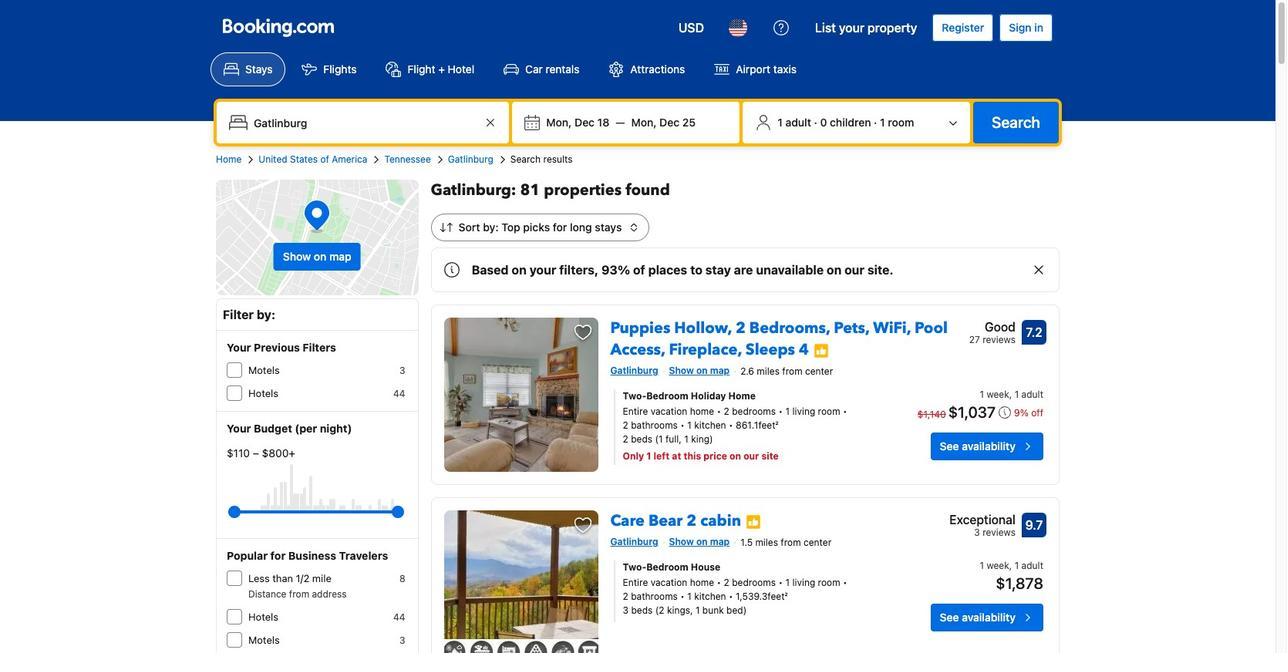 Task type: locate. For each thing, give the bounding box(es) containing it.
2 vertical spatial gatlinburg
[[611, 536, 658, 548]]

two-bedroom holiday home link
[[623, 389, 884, 403]]

this property is part of our preferred partner program. it's committed to providing excellent service and good value. it'll pay us a higher commission if you make a booking. image
[[814, 343, 829, 358], [746, 514, 761, 530], [746, 514, 761, 530]]

1 vertical spatial your
[[530, 263, 556, 277]]

1 vertical spatial search
[[510, 153, 541, 165]]

1 see availability link from the top
[[931, 433, 1044, 460]]

availability down "$1,037"
[[962, 440, 1016, 453]]

by:
[[483, 221, 499, 234], [257, 308, 275, 322]]

2 see from the top
[[940, 611, 959, 624]]

1 horizontal spatial home
[[729, 390, 756, 402]]

america
[[332, 153, 367, 165]]

bedroom left house
[[647, 561, 689, 573]]

0 vertical spatial reviews
[[983, 334, 1016, 346]]

2 vertical spatial show on map
[[669, 536, 730, 548]]

kings,
[[667, 605, 693, 616]]

search results
[[510, 153, 573, 165]]

1 vertical spatial adult
[[1022, 389, 1044, 400]]

bedroom
[[647, 390, 689, 402], [647, 561, 689, 573]]

0 vertical spatial home
[[690, 406, 714, 417]]

home inside two-bedroom holiday home entire vacation home • 2 bedrooms • 1 living room • 2 bathrooms • 1 kitchen • 861.1feet² 2 beds (1 full, 1 king) only 1 left at this price on our site
[[690, 406, 714, 417]]

0 vertical spatial hotels
[[248, 387, 278, 400]]

0 vertical spatial home
[[216, 153, 242, 165]]

list your property link
[[806, 9, 927, 46]]

from down "4"
[[782, 365, 803, 377]]

1 see from the top
[[940, 440, 959, 453]]

1 vertical spatial our
[[744, 450, 759, 462]]

1 dec from the left
[[575, 116, 595, 129]]

picks
[[523, 221, 550, 234]]

your
[[227, 341, 251, 354], [227, 422, 251, 435]]

results
[[543, 153, 573, 165]]

flights
[[324, 62, 357, 76]]

1 kitchen from the top
[[694, 419, 726, 431]]

places
[[648, 263, 687, 277]]

0 horizontal spatial by:
[[257, 308, 275, 322]]

1 vertical spatial availability
[[962, 611, 1016, 624]]

hotels for previous
[[248, 387, 278, 400]]

1 horizontal spatial your
[[839, 21, 865, 35]]

1 vacation from the top
[[651, 406, 687, 417]]

0 vertical spatial show
[[283, 250, 311, 263]]

filters,
[[559, 263, 599, 277]]

1 , from the top
[[1009, 389, 1012, 400]]

car rentals link
[[491, 52, 593, 86]]

your left filters,
[[530, 263, 556, 277]]

adult up $1,878
[[1022, 560, 1044, 571]]

by: left top
[[483, 221, 499, 234]]

puppies hollow, 2 bedrooms, pets, wifi, pool access, fireplace, sleeps 4 image
[[444, 318, 598, 472]]

1 vertical spatial entire
[[623, 577, 648, 588]]

0 vertical spatial beds
[[631, 433, 653, 445]]

center up two-bedroom house link
[[804, 537, 832, 548]]

search for search results
[[510, 153, 541, 165]]

0 vertical spatial of
[[320, 153, 329, 165]]

price
[[704, 450, 727, 462]]

home down 2.6
[[729, 390, 756, 402]]

1
[[778, 116, 783, 129], [880, 116, 885, 129], [980, 389, 984, 400], [1015, 389, 1019, 400], [786, 406, 790, 417], [687, 419, 692, 431], [684, 433, 689, 445], [647, 450, 651, 462], [980, 560, 984, 571], [1015, 560, 1019, 571], [786, 577, 790, 588], [687, 591, 692, 602], [696, 605, 700, 616]]

0 vertical spatial bedroom
[[647, 390, 689, 402]]

taxis
[[773, 62, 797, 76]]

bathrooms up (1
[[631, 419, 678, 431]]

business
[[288, 549, 336, 562]]

2 vertical spatial room
[[818, 577, 840, 588]]

living down 2.6 miles from center
[[792, 406, 815, 417]]

1 reviews from the top
[[983, 334, 1016, 346]]

0 vertical spatial living
[[792, 406, 815, 417]]

hollow,
[[674, 318, 732, 339]]

Where are you going? field
[[248, 109, 482, 137]]

our left site
[[744, 450, 759, 462]]

1 up the king)
[[687, 419, 692, 431]]

vacation up the (2 on the right bottom of the page
[[651, 577, 687, 588]]

usd button
[[669, 9, 713, 46]]

for up than
[[270, 549, 286, 562]]

entire inside two-bedroom house entire vacation home • 2 bedrooms • 1 living room • 2 bathrooms • 1 kitchen • 1,539.3feet² 3 beds (2 kings, 1 bunk bed)
[[623, 577, 648, 588]]

see availability link down $1,878
[[931, 604, 1044, 632]]

2 vertical spatial map
[[710, 536, 730, 548]]

miles right 2.6
[[757, 365, 780, 377]]

reviews left the 9.7
[[983, 527, 1016, 538]]

miles right 1.5
[[755, 537, 778, 548]]

1 vertical spatial home
[[729, 390, 756, 402]]

(per
[[295, 422, 317, 435]]

mon, up the results at the top
[[546, 116, 572, 129]]

1 vertical spatial week
[[987, 560, 1009, 571]]

kitchen up "bunk" on the right of page
[[694, 591, 726, 602]]

2 bedrooms from the top
[[732, 577, 776, 588]]

bedroom for hollow,
[[647, 390, 689, 402]]

1 see availability from the top
[[940, 440, 1016, 453]]

1 vertical spatial vacation
[[651, 577, 687, 588]]

1 vertical spatial bedrooms
[[732, 577, 776, 588]]

see for care bear 2 cabin
[[940, 611, 959, 624]]

1 horizontal spatial search
[[992, 113, 1040, 131]]

2 living from the top
[[792, 577, 815, 588]]

1 vertical spatial map
[[710, 365, 730, 376]]

adult up 9% off
[[1022, 389, 1044, 400]]

0 vertical spatial bathrooms
[[631, 419, 678, 431]]

1 horizontal spatial for
[[553, 221, 567, 234]]

two- inside two-bedroom house entire vacation home • 2 bedrooms • 1 living room • 2 bathrooms • 1 kitchen • 1,539.3feet² 3 beds (2 kings, 1 bunk bed)
[[623, 561, 647, 573]]

2 beds from the top
[[631, 605, 653, 616]]

2
[[736, 318, 746, 339], [724, 406, 729, 417], [623, 419, 628, 431], [623, 433, 628, 445], [687, 511, 697, 531], [724, 577, 729, 588], [623, 591, 628, 602]]

2 availability from the top
[[962, 611, 1016, 624]]

2 see availability link from the top
[[931, 604, 1044, 632]]

1 horizontal spatial by:
[[483, 221, 499, 234]]

1 vertical spatial see availability link
[[931, 604, 1044, 632]]

living inside two-bedroom holiday home entire vacation home • 2 bedrooms • 1 living room • 2 bathrooms • 1 kitchen • 861.1feet² 2 beds (1 full, 1 king) only 1 left at this price on our site
[[792, 406, 815, 417]]

room inside two-bedroom house entire vacation home • 2 bedrooms • 1 living room • 2 bathrooms • 1 kitchen • 1,539.3feet² 3 beds (2 kings, 1 bunk bed)
[[818, 577, 840, 588]]

1 two- from the top
[[623, 390, 647, 402]]

your for your budget (per night)
[[227, 422, 251, 435]]

list your property
[[815, 21, 917, 35]]

search inside search button
[[992, 113, 1040, 131]]

kitchen inside two-bedroom holiday home entire vacation home • 2 bedrooms • 1 living room • 2 bathrooms • 1 kitchen • 861.1feet² 2 beds (1 full, 1 king) only 1 left at this price on our site
[[694, 419, 726, 431]]

0 horizontal spatial search
[[510, 153, 541, 165]]

$110 – $800+
[[227, 447, 295, 460]]

0 vertical spatial motels
[[248, 364, 280, 376]]

1 vertical spatial room
[[818, 406, 840, 417]]

2 two- from the top
[[623, 561, 647, 573]]

gatlinburg down "access,"
[[611, 365, 658, 376]]

gatlinburg down care
[[611, 536, 658, 548]]

top
[[502, 221, 520, 234]]

sort by: top picks for long stays
[[459, 221, 622, 234]]

· right children at right top
[[874, 116, 877, 129]]

see availability down 1 week , 1 adult $1,878
[[940, 611, 1016, 624]]

motels down distance
[[248, 634, 280, 646]]

your down filter on the left top of the page
[[227, 341, 251, 354]]

1 44 from the top
[[393, 388, 405, 400]]

1 vertical spatial home
[[690, 577, 714, 588]]

1 up $1,878
[[1015, 560, 1019, 571]]

room down the 1.5 miles from center
[[818, 577, 840, 588]]

1 vertical spatial of
[[633, 263, 645, 277]]

by: for sort
[[483, 221, 499, 234]]

2 hotels from the top
[[248, 611, 278, 623]]

center down this property is part of our preferred partner program. it's committed to providing excellent service and good value. it'll pay us a higher commission if you make a booking. icon
[[805, 365, 833, 377]]

pool
[[915, 318, 948, 339]]

bathrooms up the (2 on the right bottom of the page
[[631, 591, 678, 602]]

44 for popular for business travelers
[[393, 612, 405, 623]]

two- down "access,"
[[623, 390, 647, 402]]

2 · from the left
[[874, 116, 877, 129]]

bathrooms inside two-bedroom house entire vacation home • 2 bedrooms • 1 living room • 2 bathrooms • 1 kitchen • 1,539.3feet² 3 beds (2 kings, 1 bunk bed)
[[631, 591, 678, 602]]

2 bathrooms from the top
[[631, 591, 678, 602]]

two- down care
[[623, 561, 647, 573]]

by: right filter on the left top of the page
[[257, 308, 275, 322]]

see availability link
[[931, 433, 1044, 460], [931, 604, 1044, 632]]

puppies
[[611, 318, 671, 339]]

1 vertical spatial for
[[270, 549, 286, 562]]

2.6 miles from center
[[741, 365, 833, 377]]

see availability down "$1,037"
[[940, 440, 1016, 453]]

of
[[320, 153, 329, 165], [633, 263, 645, 277]]

1 mon, from the left
[[546, 116, 572, 129]]

, for 1 week , 1 adult $1,878
[[1009, 560, 1012, 571]]

· left the 0
[[814, 116, 817, 129]]

2 bedroom from the top
[[647, 561, 689, 573]]

1 vertical spatial miles
[[755, 537, 778, 548]]

hotels down distance
[[248, 611, 278, 623]]

0 vertical spatial see
[[940, 440, 959, 453]]

(1
[[655, 433, 663, 445]]

gatlinburg
[[448, 153, 493, 165], [611, 365, 658, 376], [611, 536, 658, 548]]

0 vertical spatial kitchen
[[694, 419, 726, 431]]

dec left the 25
[[660, 116, 680, 129]]

from right 1.5
[[781, 537, 801, 548]]

motels down previous
[[248, 364, 280, 376]]

to
[[690, 263, 703, 277]]

bedroom inside two-bedroom holiday home entire vacation home • 2 bedrooms • 1 living room • 2 bathrooms • 1 kitchen • 861.1feet² 2 beds (1 full, 1 king) only 1 left at this price on our site
[[647, 390, 689, 402]]

1 up "$1,037"
[[980, 389, 984, 400]]

1 vertical spatial reviews
[[983, 527, 1016, 538]]

are
[[734, 263, 753, 277]]

2 kitchen from the top
[[694, 591, 726, 602]]

show inside button
[[283, 250, 311, 263]]

0 vertical spatial your
[[839, 21, 865, 35]]

dec
[[575, 116, 595, 129], [660, 116, 680, 129]]

1 vertical spatial living
[[792, 577, 815, 588]]

adult left the 0
[[786, 116, 811, 129]]

hotels for for
[[248, 611, 278, 623]]

1 vertical spatial by:
[[257, 308, 275, 322]]

bedrooms down two-bedroom house link
[[732, 577, 776, 588]]

home left 'united'
[[216, 153, 242, 165]]

adult inside 1 week , 1 adult $1,878
[[1022, 560, 1044, 571]]

1 vertical spatial show
[[669, 365, 694, 376]]

see availability
[[940, 440, 1016, 453], [940, 611, 1016, 624]]

on
[[314, 250, 327, 263], [512, 263, 527, 277], [827, 263, 842, 277], [696, 365, 708, 376], [730, 450, 741, 462], [696, 536, 708, 548]]

1 vertical spatial show on map
[[669, 365, 730, 376]]

1 bedroom from the top
[[647, 390, 689, 402]]

0 vertical spatial adult
[[786, 116, 811, 129]]

site
[[762, 450, 779, 462]]

map for care bear 2 cabin
[[710, 536, 730, 548]]

3
[[400, 365, 405, 376], [974, 527, 980, 538], [623, 605, 629, 616], [400, 635, 405, 646]]

united states of america link
[[259, 153, 367, 167]]

bear
[[649, 511, 683, 531]]

your inside list your property "link"
[[839, 21, 865, 35]]

1 hotels from the top
[[248, 387, 278, 400]]

2 , from the top
[[1009, 560, 1012, 571]]

week up "$1,037"
[[987, 389, 1009, 400]]

2 vertical spatial from
[[289, 588, 309, 600]]

bedroom inside two-bedroom house entire vacation home • 2 bedrooms • 1 living room • 2 bathrooms • 1 kitchen • 1,539.3feet² 3 beds (2 kings, 1 bunk bed)
[[647, 561, 689, 573]]

beds left the (2 on the right bottom of the page
[[631, 605, 653, 616]]

gatlinburg link
[[448, 153, 493, 167]]

entire up only
[[623, 406, 648, 417]]

0 vertical spatial map
[[329, 250, 351, 263]]

rentals
[[546, 62, 580, 76]]

1 left left
[[647, 450, 651, 462]]

0 vertical spatial center
[[805, 365, 833, 377]]

1 down two-bedroom holiday home 'link'
[[786, 406, 790, 417]]

two- for puppies hollow, 2 bedrooms, pets, wifi, pool access, fireplace, sleeps 4
[[623, 390, 647, 402]]

1 vertical spatial kitchen
[[694, 591, 726, 602]]

1 horizontal spatial of
[[633, 263, 645, 277]]

house
[[691, 561, 721, 573]]

only
[[623, 450, 644, 462]]

pets,
[[834, 318, 870, 339]]

holiday
[[691, 390, 726, 402]]

bedroom left holiday
[[647, 390, 689, 402]]

home
[[216, 153, 242, 165], [729, 390, 756, 402]]

tennessee link
[[384, 153, 431, 167]]

kitchen up the king)
[[694, 419, 726, 431]]

living down the 1.5 miles from center
[[792, 577, 815, 588]]

27
[[969, 334, 980, 346]]

•
[[717, 406, 721, 417], [779, 406, 783, 417], [843, 406, 847, 417], [680, 419, 685, 431], [729, 419, 733, 431], [717, 577, 721, 588], [779, 577, 783, 588], [843, 577, 847, 588], [680, 591, 685, 602], [729, 591, 733, 602]]

vacation
[[651, 406, 687, 417], [651, 577, 687, 588]]

0 vertical spatial week
[[987, 389, 1009, 400]]

1 home from the top
[[690, 406, 714, 417]]

of right 93%
[[633, 263, 645, 277]]

room right children at right top
[[888, 116, 914, 129]]

1 your from the top
[[227, 341, 251, 354]]

living inside two-bedroom house entire vacation home • 2 bedrooms • 1 living room • 2 bathrooms • 1 kitchen • 1,539.3feet² 3 beds (2 kings, 1 bunk bed)
[[792, 577, 815, 588]]

2 entire from the top
[[623, 577, 648, 588]]

0 vertical spatial ,
[[1009, 389, 1012, 400]]

0 horizontal spatial dec
[[575, 116, 595, 129]]

1 beds from the top
[[631, 433, 653, 445]]

mon, right —
[[631, 116, 657, 129]]

0 vertical spatial availability
[[962, 440, 1016, 453]]

2 week from the top
[[987, 560, 1009, 571]]

1 horizontal spatial our
[[845, 263, 865, 277]]

bathrooms
[[631, 419, 678, 431], [631, 591, 678, 602]]

2 your from the top
[[227, 422, 251, 435]]

motels
[[248, 364, 280, 376], [248, 634, 280, 646]]

0 horizontal spatial ·
[[814, 116, 817, 129]]

hotels up budget
[[248, 387, 278, 400]]

beds left (1
[[631, 433, 653, 445]]

car
[[525, 62, 543, 76]]

1 vertical spatial from
[[781, 537, 801, 548]]

0 horizontal spatial our
[[744, 450, 759, 462]]

reviews inside exceptional 3 reviews
[[983, 527, 1016, 538]]

off
[[1031, 407, 1044, 419]]

1 living from the top
[[792, 406, 815, 417]]

0 vertical spatial by:
[[483, 221, 499, 234]]

property
[[868, 21, 917, 35]]

week up $1,878
[[987, 560, 1009, 571]]

1 vertical spatial ,
[[1009, 560, 1012, 571]]

bedrooms up 861.1feet²
[[732, 406, 776, 417]]

0 horizontal spatial of
[[320, 153, 329, 165]]

search button
[[973, 102, 1059, 143]]

1 vertical spatial motels
[[248, 634, 280, 646]]

0 horizontal spatial mon,
[[546, 116, 572, 129]]

0 vertical spatial see availability
[[940, 440, 1016, 453]]

reviews inside good 27 reviews
[[983, 334, 1016, 346]]

1 vertical spatial see
[[940, 611, 959, 624]]

1 vertical spatial center
[[804, 537, 832, 548]]

0 horizontal spatial for
[[270, 549, 286, 562]]

your up $110
[[227, 422, 251, 435]]

on inside two-bedroom holiday home entire vacation home • 2 bedrooms • 1 living room • 2 bathrooms • 1 kitchen • 861.1feet² 2 beds (1 full, 1 king) only 1 left at this price on our site
[[730, 450, 741, 462]]

dec left 18
[[575, 116, 595, 129]]

1 horizontal spatial ·
[[874, 116, 877, 129]]

week inside 1 week , 1 adult $1,878
[[987, 560, 1009, 571]]

room
[[888, 116, 914, 129], [818, 406, 840, 417], [818, 577, 840, 588]]

0 vertical spatial 44
[[393, 388, 405, 400]]

0 vertical spatial miles
[[757, 365, 780, 377]]

two- inside two-bedroom holiday home entire vacation home • 2 bedrooms • 1 living room • 2 bathrooms • 1 kitchen • 861.1feet² 2 beds (1 full, 1 king) only 1 left at this price on our site
[[623, 390, 647, 402]]

center for bedrooms,
[[805, 365, 833, 377]]

gatlinburg up gatlinburg:
[[448, 153, 493, 165]]

2 vacation from the top
[[651, 577, 687, 588]]

0 vertical spatial see availability link
[[931, 433, 1044, 460]]

kitchen
[[694, 419, 726, 431], [694, 591, 726, 602]]

1 vertical spatial hotels
[[248, 611, 278, 623]]

home
[[690, 406, 714, 417], [690, 577, 714, 588]]

0 vertical spatial vacation
[[651, 406, 687, 417]]

2 vertical spatial adult
[[1022, 560, 1044, 571]]

by: for filter
[[257, 308, 275, 322]]

search
[[992, 113, 1040, 131], [510, 153, 541, 165]]

1 availability from the top
[[962, 440, 1016, 453]]

filter
[[223, 308, 254, 322]]

1 entire from the top
[[623, 406, 648, 417]]

0 vertical spatial your
[[227, 341, 251, 354]]

reviews
[[983, 334, 1016, 346], [983, 527, 1016, 538]]

0 vertical spatial search
[[992, 113, 1040, 131]]

our left site.
[[845, 263, 865, 277]]

entire down care
[[623, 577, 648, 588]]

2 vertical spatial show
[[669, 536, 694, 548]]

good 27 reviews
[[969, 320, 1016, 346]]

0 vertical spatial room
[[888, 116, 914, 129]]

0 vertical spatial from
[[782, 365, 803, 377]]

see availability link down "$1,037"
[[931, 433, 1044, 460]]

1 bathrooms from the top
[[631, 419, 678, 431]]

, inside 1 week , 1 adult $1,878
[[1009, 560, 1012, 571]]

0 vertical spatial gatlinburg
[[448, 153, 493, 165]]

bedrooms inside two-bedroom holiday home entire vacation home • 2 bedrooms • 1 living room • 2 bathrooms • 1 kitchen • 861.1feet² 2 beds (1 full, 1 king) only 1 left at this price on our site
[[732, 406, 776, 417]]

1 vertical spatial gatlinburg
[[611, 365, 658, 376]]

2 reviews from the top
[[983, 527, 1016, 538]]

scored 7.2 element
[[1022, 320, 1047, 345]]

exceptional 3 reviews
[[950, 513, 1016, 538]]

room down 2.6 miles from center
[[818, 406, 840, 417]]

availability down $1,878
[[962, 611, 1016, 624]]

1 vertical spatial bathrooms
[[631, 591, 678, 602]]

booking.com image
[[223, 19, 334, 37]]

show on map
[[283, 250, 351, 263], [669, 365, 730, 376], [669, 536, 730, 548]]

beds inside two-bedroom holiday home entire vacation home • 2 bedrooms • 1 living room • 2 bathrooms • 1 kitchen • 861.1feet² 2 beds (1 full, 1 king) only 1 left at this price on our site
[[631, 433, 653, 445]]

1 horizontal spatial dec
[[660, 116, 680, 129]]

0 vertical spatial bedrooms
[[732, 406, 776, 417]]

1 left "bunk" on the right of page
[[696, 605, 700, 616]]

from down 1/2
[[289, 588, 309, 600]]

reviews right 27
[[983, 334, 1016, 346]]

0 vertical spatial show on map
[[283, 250, 351, 263]]

1 vertical spatial two-
[[623, 561, 647, 573]]

care bear 2 cabin
[[611, 511, 741, 531]]

1 bedrooms from the top
[[732, 406, 776, 417]]

reviews for puppies hollow, 2 bedrooms, pets, wifi, pool access, fireplace, sleeps 4
[[983, 334, 1016, 346]]

1 vertical spatial bedroom
[[647, 561, 689, 573]]

puppies hollow, 2 bedrooms, pets, wifi, pool access, fireplace, sleeps 4
[[611, 318, 948, 360]]

home down house
[[690, 577, 714, 588]]

for left long
[[553, 221, 567, 234]]

1 vertical spatial 44
[[393, 612, 405, 623]]

1 vertical spatial beds
[[631, 605, 653, 616]]

care bear 2 cabin image
[[444, 511, 598, 653]]

beds inside two-bedroom house entire vacation home • 2 bedrooms • 1 living room • 2 bathrooms • 1 kitchen • 1,539.3feet² 3 beds (2 kings, 1 bunk bed)
[[631, 605, 653, 616]]

1 right full,
[[684, 433, 689, 445]]

airport taxis link
[[701, 52, 810, 86]]

group
[[234, 500, 398, 524]]

of right states
[[320, 153, 329, 165]]

at
[[672, 450, 681, 462]]

2 44 from the top
[[393, 612, 405, 623]]

of inside 'link'
[[320, 153, 329, 165]]

1 week from the top
[[987, 389, 1009, 400]]

your right list
[[839, 21, 865, 35]]

gatlinburg for puppies
[[611, 365, 658, 376]]

0 vertical spatial two-
[[623, 390, 647, 402]]

1 vertical spatial your
[[227, 422, 251, 435]]

vacation up full,
[[651, 406, 687, 417]]

home down holiday
[[690, 406, 714, 417]]

1 vertical spatial see availability
[[940, 611, 1016, 624]]

2 see availability from the top
[[940, 611, 1016, 624]]

stays
[[595, 221, 622, 234]]

from
[[782, 365, 803, 377], [781, 537, 801, 548], [289, 588, 309, 600]]

2 home from the top
[[690, 577, 714, 588]]

our inside two-bedroom holiday home entire vacation home • 2 bedrooms • 1 living room • 2 bathrooms • 1 kitchen • 861.1feet² 2 beds (1 full, 1 king) only 1 left at this price on our site
[[744, 450, 759, 462]]

0 vertical spatial entire
[[623, 406, 648, 417]]

1 · from the left
[[814, 116, 817, 129]]



Task type: describe. For each thing, give the bounding box(es) containing it.
81
[[520, 180, 540, 201]]

two- for care bear 2 cabin
[[623, 561, 647, 573]]

center for cabin
[[804, 537, 832, 548]]

see availability for puppies hollow, 2 bedrooms, pets, wifi, pool access, fireplace, sleeps 4
[[940, 440, 1016, 453]]

children
[[830, 116, 871, 129]]

gatlinburg:
[[431, 180, 516, 201]]

from for bedrooms,
[[782, 365, 803, 377]]

2.6
[[741, 365, 754, 377]]

93%
[[602, 263, 630, 277]]

search results updated. gatlinburg: 81 properties found. applied filters: vacation homes. element
[[431, 180, 1060, 201]]

vacation inside two-bedroom holiday home entire vacation home • 2 bedrooms • 1 living room • 2 bathrooms • 1 kitchen • 861.1feet² 2 beds (1 full, 1 king) only 1 left at this price on our site
[[651, 406, 687, 417]]

reviews for care bear 2 cabin
[[983, 527, 1016, 538]]

bedrooms inside two-bedroom house entire vacation home • 2 bedrooms • 1 living room • 2 bathrooms • 1 kitchen • 1,539.3feet² 3 beds (2 kings, 1 bunk bed)
[[732, 577, 776, 588]]

sign in
[[1009, 21, 1044, 34]]

4
[[799, 339, 809, 360]]

1 down exceptional 3 reviews
[[980, 560, 984, 571]]

show for care
[[669, 536, 694, 548]]

kitchen inside two-bedroom house entire vacation home • 2 bedrooms • 1 living room • 2 bathrooms • 1 kitchen • 1,539.3feet² 3 beds (2 kings, 1 bunk bed)
[[694, 591, 726, 602]]

room inside dropdown button
[[888, 116, 914, 129]]

popular
[[227, 549, 268, 562]]

mon, dec 25 button
[[625, 109, 702, 137]]

$800+
[[262, 447, 295, 460]]

less than 1/2 mile
[[248, 572, 331, 585]]

sign
[[1009, 21, 1032, 34]]

exceptional
[[950, 513, 1016, 527]]

3 inside two-bedroom house entire vacation home • 2 bedrooms • 1 living room • 2 bathrooms • 1 kitchen • 1,539.3feet² 3 beds (2 kings, 1 bunk bed)
[[623, 605, 629, 616]]

18
[[598, 116, 610, 129]]

flight + hotel
[[408, 62, 474, 76]]

miles for cabin
[[755, 537, 778, 548]]

1 adult · 0 children · 1 room button
[[749, 108, 964, 137]]

sleeps
[[746, 339, 795, 360]]

your previous filters
[[227, 341, 336, 354]]

in
[[1034, 21, 1044, 34]]

bedroom for bear
[[647, 561, 689, 573]]

site.
[[868, 263, 894, 277]]

+
[[438, 62, 445, 76]]

adult for 1 week , 1 adult
[[1022, 389, 1044, 400]]

show on map button
[[274, 243, 361, 271]]

2 mon, from the left
[[631, 116, 657, 129]]

two-bedroom holiday home entire vacation home • 2 bedrooms • 1 living room • 2 bathrooms • 1 kitchen • 861.1feet² 2 beds (1 full, 1 king) only 1 left at this price on our site
[[623, 390, 847, 462]]

scored 9.7 element
[[1022, 513, 1047, 538]]

this property is part of our preferred partner program. it's committed to providing excellent service and good value. it'll pay us a higher commission if you make a booking. image for cabin
[[746, 514, 761, 530]]

show on map inside button
[[283, 250, 351, 263]]

adult for 1 week , 1 adult $1,878
[[1022, 560, 1044, 571]]

based
[[472, 263, 509, 277]]

map inside button
[[329, 250, 351, 263]]

8
[[399, 573, 405, 585]]

flight + hotel link
[[373, 52, 488, 86]]

united states of america
[[259, 153, 367, 165]]

airport
[[736, 62, 771, 76]]

budget
[[254, 422, 292, 435]]

1 up kings,
[[687, 591, 692, 602]]

sort
[[459, 221, 480, 234]]

show for puppies
[[669, 365, 694, 376]]

sign in link
[[1000, 14, 1053, 42]]

address
[[312, 588, 347, 600]]

filters
[[303, 341, 336, 354]]

mon, dec 18 button
[[540, 109, 616, 137]]

week for 1 week , 1 adult $1,878
[[987, 560, 1009, 571]]

0 vertical spatial for
[[553, 221, 567, 234]]

miles for bedrooms,
[[757, 365, 780, 377]]

see availability link for puppies hollow, 2 bedrooms, pets, wifi, pool access, fireplace, sleeps 4
[[931, 433, 1044, 460]]

home inside two-bedroom holiday home entire vacation home • 2 bedrooms • 1 living room • 2 bathrooms • 1 kitchen • 861.1feet² 2 beds (1 full, 1 king) only 1 left at this price on our site
[[729, 390, 756, 402]]

your for your previous filters
[[227, 341, 251, 354]]

(2
[[655, 605, 664, 616]]

44 for your previous filters
[[393, 388, 405, 400]]

based on your filters, 93% of places to stay are unavailable on our site.
[[472, 263, 894, 277]]

unavailable
[[756, 263, 824, 277]]

access,
[[611, 339, 665, 360]]

1.5
[[741, 537, 753, 548]]

mon, dec 18 — mon, dec 25
[[546, 116, 696, 129]]

search for search
[[992, 113, 1040, 131]]

1 left the 0
[[778, 116, 783, 129]]

show on map for puppies hollow, 2 bedrooms, pets, wifi, pool access, fireplace, sleeps 4
[[669, 365, 730, 376]]

vacation inside two-bedroom house entire vacation home • 2 bedrooms • 1 living room • 2 bathrooms • 1 kitchen • 1,539.3feet² 3 beds (2 kings, 1 bunk bed)
[[651, 577, 687, 588]]

2 inside puppies hollow, 2 bedrooms, pets, wifi, pool access, fireplace, sleeps 4
[[736, 318, 746, 339]]

2 motels from the top
[[248, 634, 280, 646]]

1 motels from the top
[[248, 364, 280, 376]]

hotel
[[448, 62, 474, 76]]

usd
[[679, 21, 704, 35]]

gatlinburg: 81 properties found
[[431, 180, 670, 201]]

tennessee
[[384, 153, 431, 165]]

home inside two-bedroom house entire vacation home • 2 bedrooms • 1 living room • 2 bathrooms • 1 kitchen • 1,539.3feet² 3 beds (2 kings, 1 bunk bed)
[[690, 577, 714, 588]]

9%
[[1014, 407, 1029, 419]]

1 week , 1 adult
[[980, 389, 1044, 400]]

1,539.3feet²
[[736, 591, 788, 602]]

filter by:
[[223, 308, 275, 322]]

united
[[259, 153, 287, 165]]

1 up 1,539.3feet²
[[786, 577, 790, 588]]

adult inside dropdown button
[[786, 116, 811, 129]]

this property is part of our preferred partner program. it's committed to providing excellent service and good value. it'll pay us a higher commission if you make a booking. image
[[814, 343, 829, 358]]

1 right children at right top
[[880, 116, 885, 129]]

stays link
[[211, 52, 286, 86]]

map for puppies hollow, 2 bedrooms, pets, wifi, pool access, fireplace, sleeps 4
[[710, 365, 730, 376]]

room inside two-bedroom holiday home entire vacation home • 2 bedrooms • 1 living room • 2 bathrooms • 1 kitchen • 861.1feet² 2 beds (1 full, 1 king) only 1 left at this price on our site
[[818, 406, 840, 417]]

wifi,
[[873, 318, 911, 339]]

than
[[272, 572, 293, 585]]

1 week , 1 adult $1,878
[[980, 560, 1044, 592]]

availability for care bear 2 cabin
[[962, 611, 1016, 624]]

list
[[815, 21, 836, 35]]

stay
[[706, 263, 731, 277]]

full,
[[666, 433, 682, 445]]

0 horizontal spatial home
[[216, 153, 242, 165]]

week for 1 week , 1 adult
[[987, 389, 1009, 400]]

availability for puppies hollow, 2 bedrooms, pets, wifi, pool access, fireplace, sleeps 4
[[962, 440, 1016, 453]]

register
[[942, 21, 984, 34]]

bed)
[[727, 605, 747, 616]]

see availability for care bear 2 cabin
[[940, 611, 1016, 624]]

show on map for care bear 2 cabin
[[669, 536, 730, 548]]

25
[[682, 116, 696, 129]]

exceptional element
[[950, 511, 1016, 529]]

night)
[[320, 422, 352, 435]]

good element
[[969, 318, 1016, 336]]

$110
[[227, 447, 250, 460]]

—
[[616, 116, 625, 129]]

home link
[[216, 153, 242, 167]]

stays
[[245, 62, 273, 76]]

from for cabin
[[781, 537, 801, 548]]

on inside button
[[314, 250, 327, 263]]

airport taxis
[[736, 62, 797, 76]]

0 vertical spatial our
[[845, 263, 865, 277]]

gatlinburg for care
[[611, 536, 658, 548]]

bathrooms inside two-bedroom holiday home entire vacation home • 2 bedrooms • 1 living room • 2 bathrooms • 1 kitchen • 861.1feet² 2 beds (1 full, 1 king) only 1 left at this price on our site
[[631, 419, 678, 431]]

this property is part of our preferred partner program. it's committed to providing excellent service and good value. it'll pay us a higher commission if you make a booking. image for bedrooms,
[[814, 343, 829, 358]]

entire inside two-bedroom holiday home entire vacation home • 2 bedrooms • 1 living room • 2 bathrooms • 1 kitchen • 861.1feet² 2 beds (1 full, 1 king) only 1 left at this price on our site
[[623, 406, 648, 417]]

see for puppies hollow, 2 bedrooms, pets, wifi, pool access, fireplace, sleeps 4
[[940, 440, 959, 453]]

travelers
[[339, 549, 388, 562]]

states
[[290, 153, 318, 165]]

2 dec from the left
[[660, 116, 680, 129]]

care bear 2 cabin link
[[611, 504, 741, 531]]

king)
[[691, 433, 713, 445]]

flight
[[408, 62, 435, 76]]

0 horizontal spatial your
[[530, 263, 556, 277]]

9% off
[[1014, 407, 1044, 419]]

see availability link for care bear 2 cabin
[[931, 604, 1044, 632]]

, for 1 week , 1 adult
[[1009, 389, 1012, 400]]

3 inside exceptional 3 reviews
[[974, 527, 980, 538]]

1 up the 9%
[[1015, 389, 1019, 400]]

$1,140
[[918, 409, 946, 420]]



